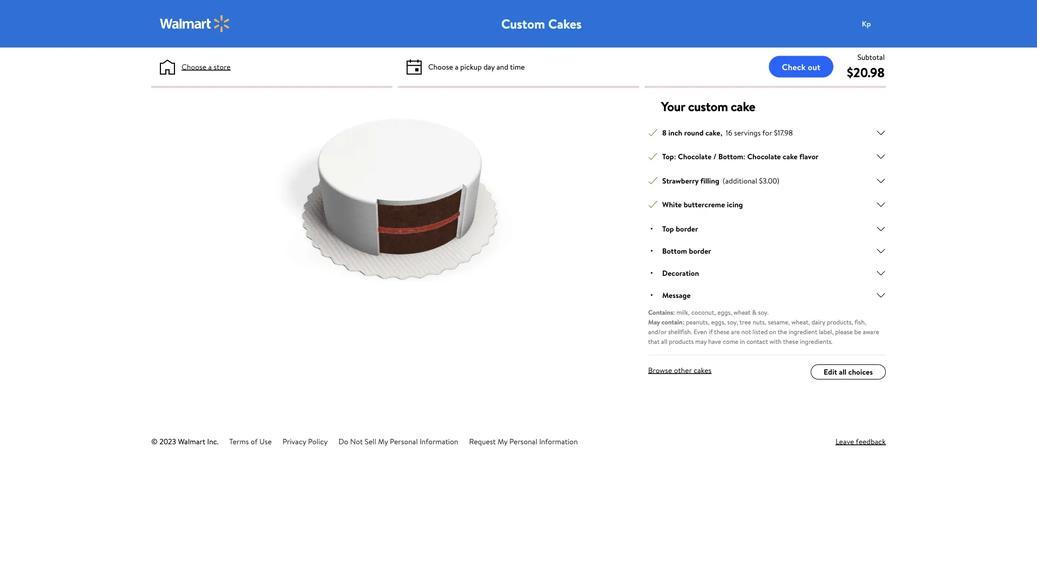Task type: describe. For each thing, give the bounding box(es) containing it.
1 chocolate from the left
[[678, 151, 712, 162]]

have
[[709, 337, 722, 346]]

bottom
[[663, 246, 688, 256]]

1 personal from the left
[[390, 436, 418, 447]]

white buttercreme icing link
[[649, 199, 886, 211]]

message link
[[649, 290, 886, 301]]

1 down arrow image from the top
[[877, 128, 886, 138]]

check out button
[[769, 56, 834, 78]]

listed
[[753, 327, 768, 336]]

in
[[740, 337, 745, 346]]

0 vertical spatial eggs,
[[718, 308, 733, 317]]

down arrow image for bottom border
[[877, 246, 886, 256]]

feedback
[[856, 436, 886, 447]]

choose for choose a store
[[182, 61, 207, 72]]

strawberry filling (additional $3.00)
[[663, 175, 780, 186]]

not
[[742, 327, 752, 336]]

$17.98
[[774, 127, 793, 138]]

out
[[808, 61, 821, 73]]

edit
[[824, 367, 838, 378]]

peanuts,
[[686, 318, 710, 327]]

do not sell my personal information link
[[339, 436, 459, 447]]

no selected top border, click to change image
[[651, 228, 653, 230]]

down arrow image inside decoration link
[[877, 268, 886, 278]]

for
[[763, 127, 773, 138]]

custom
[[688, 97, 728, 115]]

2 chocolate from the left
[[748, 151, 781, 162]]

a for store
[[208, 61, 212, 72]]

do not sell my personal information
[[339, 436, 459, 447]]

your
[[662, 97, 686, 115]]

that
[[649, 337, 660, 346]]

contains:
[[649, 308, 675, 317]]

milk,
[[677, 308, 690, 317]]

no selected message, click to change image
[[651, 295, 653, 296]]

choose a store
[[182, 61, 231, 72]]

decoration link
[[649, 268, 886, 279]]

kp
[[862, 18, 871, 29]]

may
[[649, 318, 660, 327]]

use
[[260, 436, 272, 447]]

aware
[[863, 327, 880, 336]]

if
[[709, 327, 713, 336]]

browse other cakes button
[[649, 365, 712, 376]]

(additional
[[723, 175, 758, 186]]

filling
[[701, 175, 720, 186]]

privacy
[[283, 436, 306, 447]]

custom cakes
[[502, 15, 582, 33]]

2 vertical spatial cake
[[783, 151, 798, 162]]

cakes
[[694, 365, 712, 376]]

down arrow image for message
[[877, 291, 886, 300]]

leave feedback
[[836, 436, 886, 447]]

0 horizontal spatial these
[[715, 327, 730, 336]]

nuts,
[[753, 318, 767, 327]]

check
[[782, 61, 806, 73]]

top:
[[663, 151, 677, 162]]

edit all choices link
[[811, 365, 886, 380]]

a for pickup
[[455, 61, 459, 72]]

strawberry
[[663, 175, 699, 186]]

kp button
[[856, 13, 899, 35]]

wheat,
[[792, 318, 811, 327]]

8
[[663, 127, 667, 138]]

contain:
[[662, 318, 685, 327]]

soy,
[[728, 318, 739, 327]]

down arrow image for border
[[877, 224, 886, 234]]

privacy policy
[[283, 436, 328, 447]]

choose a pickup day and time
[[428, 61, 525, 72]]

back to walmart.com image
[[160, 15, 230, 32]]

bottom border
[[663, 246, 712, 256]]

white buttercreme icing
[[663, 199, 743, 210]]

privacy policy link
[[283, 436, 328, 447]]

no selected decoration, click to change image
[[651, 272, 653, 274]]

contact
[[747, 337, 769, 346]]

edit all choices
[[824, 367, 873, 378]]

even
[[694, 327, 708, 336]]

not
[[350, 436, 363, 447]]

fish,
[[855, 318, 867, 327]]

border for top border
[[676, 223, 699, 234]]

selected, click to change image for 8 inch round cake
[[649, 128, 658, 138]]

check out
[[782, 61, 821, 73]]

1 down arrow image from the top
[[877, 176, 886, 186]]

2 my from the left
[[498, 436, 508, 447]]

all inside peanuts, eggs, soy, tree nuts, sesame, wheat, dairy products, fish, and/or shellfish. even if these are not listed on the ingredient label, please be aware that all products may have come in contact with these ingredients.
[[662, 337, 668, 346]]

wheat
[[734, 308, 751, 317]]

bottom:
[[719, 151, 746, 162]]

the
[[778, 327, 788, 336]]

border for bottom border
[[689, 246, 712, 256]]

coconut,
[[692, 308, 716, 317]]

shellfish.
[[669, 327, 693, 336]]

time
[[510, 61, 525, 72]]

© 2023 walmart inc.
[[151, 436, 219, 447]]

ingredient
[[789, 327, 818, 336]]

custom
[[502, 15, 545, 33]]

message
[[663, 290, 691, 301]]

©
[[151, 436, 158, 447]]

leave
[[836, 436, 855, 447]]

your custom cake
[[662, 97, 756, 115]]



Task type: vqa. For each thing, say whether or not it's contained in the screenshot.
left Information
yes



Task type: locate. For each thing, give the bounding box(es) containing it.
0 vertical spatial cake
[[731, 97, 756, 115]]

$20.98
[[847, 63, 885, 81]]

cake left 16
[[706, 127, 721, 138]]

cake up servings
[[731, 97, 756, 115]]

border right top
[[676, 223, 699, 234]]

a left store
[[208, 61, 212, 72]]

1 horizontal spatial information
[[540, 436, 578, 447]]

choose left the pickup
[[428, 61, 453, 72]]

2 choose from the left
[[428, 61, 453, 72]]

0 vertical spatial selected, click to change image
[[649, 128, 658, 138]]

0 horizontal spatial choose
[[182, 61, 207, 72]]

/
[[714, 151, 717, 162]]

peanuts, eggs, soy, tree nuts, sesame, wheat, dairy products, fish, and/or shellfish. even if these are not listed on the ingredient label, please be aware that all products may have come in contact with these ingredients.
[[649, 318, 880, 346]]

eggs, up soy,
[[718, 308, 733, 317]]

come
[[723, 337, 739, 346]]

2023
[[160, 436, 176, 447]]

2 vertical spatial selected, click to change image
[[649, 200, 658, 210]]

terms
[[229, 436, 249, 447]]

with
[[770, 337, 782, 346]]

1 vertical spatial selected, click to change image
[[649, 152, 658, 162]]

down arrow image inside message link
[[877, 291, 886, 300]]

sesame,
[[768, 318, 790, 327]]

3 down arrow image from the top
[[877, 291, 886, 300]]

may contain:
[[649, 318, 686, 327]]

my right "request"
[[498, 436, 508, 447]]

1 vertical spatial down arrow image
[[877, 246, 886, 256]]

cake left flavor
[[783, 151, 798, 162]]

all right "edit"
[[840, 367, 847, 378]]

selected, click to change image left top:
[[649, 152, 658, 162]]

2 horizontal spatial cake
[[783, 151, 798, 162]]

browse
[[649, 365, 673, 376]]

3 down arrow image from the top
[[877, 200, 886, 210]]

products,
[[827, 318, 854, 327]]

eggs, up if
[[712, 318, 726, 327]]

2 down arrow image from the top
[[877, 152, 886, 162]]

all
[[662, 337, 668, 346], [840, 367, 847, 378]]

1 vertical spatial all
[[840, 367, 847, 378]]

inch
[[669, 127, 683, 138]]

decoration
[[663, 268, 699, 278]]

eggs, inside peanuts, eggs, soy, tree nuts, sesame, wheat, dairy products, fish, and/or shellfish. even if these are not listed on the ingredient label, please be aware that all products may have come in contact with these ingredients.
[[712, 318, 726, 327]]

my right sell
[[378, 436, 388, 447]]

1 horizontal spatial personal
[[510, 436, 538, 447]]

1 horizontal spatial all
[[840, 367, 847, 378]]

selected, click to change image
[[649, 176, 658, 186]]

1 a from the left
[[208, 61, 212, 72]]

request my personal information
[[469, 436, 578, 447]]

leave feedback button
[[836, 436, 886, 448]]

a left the pickup
[[455, 61, 459, 72]]

1 choose from the left
[[182, 61, 207, 72]]

0 vertical spatial border
[[676, 223, 699, 234]]

do
[[339, 436, 349, 447]]

1 selected, click to change image from the top
[[649, 128, 658, 138]]

1 horizontal spatial choose
[[428, 61, 453, 72]]

sell
[[365, 436, 376, 447]]

and/or
[[649, 327, 667, 336]]

2 down arrow image from the top
[[877, 246, 886, 256]]

down arrow image for buttercreme
[[877, 200, 886, 210]]

selected, click to change image for white buttercreme icing
[[649, 200, 658, 210]]

5 down arrow image from the top
[[877, 268, 886, 278]]

these
[[715, 327, 730, 336], [784, 337, 799, 346]]

store
[[214, 61, 231, 72]]

chocolate
[[678, 151, 712, 162], [748, 151, 781, 162]]

0 horizontal spatial personal
[[390, 436, 418, 447]]

down arrow image for chocolate
[[877, 152, 886, 162]]

down arrow image inside top border link
[[877, 224, 886, 234]]

choose left store
[[182, 61, 207, 72]]

0 horizontal spatial chocolate
[[678, 151, 712, 162]]

and
[[497, 61, 509, 72]]

2 personal from the left
[[510, 436, 538, 447]]

0 horizontal spatial my
[[378, 436, 388, 447]]

down arrow image inside bottom border link
[[877, 246, 886, 256]]

0 horizontal spatial a
[[208, 61, 212, 72]]

chocolate left /
[[678, 151, 712, 162]]

1 horizontal spatial these
[[784, 337, 799, 346]]

0 horizontal spatial all
[[662, 337, 668, 346]]

0 horizontal spatial cake
[[706, 127, 721, 138]]

1 my from the left
[[378, 436, 388, 447]]

bottom border link
[[649, 245, 886, 257]]

flavor
[[800, 151, 819, 162]]

top
[[663, 223, 674, 234]]

day
[[484, 61, 495, 72]]

round
[[685, 127, 704, 138]]

2 a from the left
[[455, 61, 459, 72]]

policy
[[308, 436, 328, 447]]

products
[[669, 337, 694, 346]]

1 vertical spatial cake
[[706, 127, 721, 138]]

request
[[469, 436, 496, 447]]

on
[[770, 327, 777, 336]]

eggs,
[[718, 308, 733, 317], [712, 318, 726, 327]]

choose for choose a pickup day and time
[[428, 61, 453, 72]]

these right if
[[715, 327, 730, 336]]

top: chocolate / bottom: chocolate cake flavor
[[663, 151, 819, 162]]

0 vertical spatial these
[[715, 327, 730, 336]]

subtotal $20.98
[[847, 52, 885, 81]]

2 information from the left
[[540, 436, 578, 447]]

tree
[[740, 318, 752, 327]]

3 selected, click to change image from the top
[[649, 200, 658, 210]]

0 horizontal spatial information
[[420, 436, 459, 447]]

4 down arrow image from the top
[[877, 224, 886, 234]]

label,
[[819, 327, 834, 336]]

chocolate down for
[[748, 151, 781, 162]]

0 vertical spatial down arrow image
[[877, 176, 886, 186]]

choose a store link
[[182, 61, 231, 72]]

down arrow image inside white buttercreme icing link
[[877, 200, 886, 210]]

down arrow image inside top: chocolate / bottom: chocolate cake flavor link
[[877, 152, 886, 162]]

request my personal information link
[[469, 436, 578, 447]]

selected, click to change image
[[649, 128, 658, 138], [649, 152, 658, 162], [649, 200, 658, 210]]

0 vertical spatial all
[[662, 337, 668, 346]]

contains: milk, coconut, eggs, wheat & soy.
[[649, 308, 769, 317]]

my
[[378, 436, 388, 447], [498, 436, 508, 447]]

2 vertical spatial down arrow image
[[877, 291, 886, 300]]

2 selected, click to change image from the top
[[649, 152, 658, 162]]

top: chocolate / bottom: chocolate cake flavor link
[[649, 151, 886, 162]]

border
[[676, 223, 699, 234], [689, 246, 712, 256]]

1 vertical spatial eggs,
[[712, 318, 726, 327]]

border right the bottom
[[689, 246, 712, 256]]

1 vertical spatial these
[[784, 337, 799, 346]]

selected, click to change image left 8
[[649, 128, 658, 138]]

subtotal
[[858, 52, 885, 62]]

personal right sell
[[390, 436, 418, 447]]

&
[[753, 308, 757, 317]]

soy.
[[759, 308, 769, 317]]

top border
[[663, 223, 699, 234]]

other
[[674, 365, 692, 376]]

16
[[726, 127, 733, 138]]

choices
[[849, 367, 873, 378]]

are
[[732, 327, 740, 336]]

top border link
[[649, 223, 886, 235]]

walmart
[[178, 436, 205, 447]]

1 horizontal spatial chocolate
[[748, 151, 781, 162]]

down arrow image
[[877, 176, 886, 186], [877, 246, 886, 256], [877, 291, 886, 300]]

down arrow image
[[877, 128, 886, 138], [877, 152, 886, 162], [877, 200, 886, 210], [877, 224, 886, 234], [877, 268, 886, 278]]

of
[[251, 436, 258, 447]]

1 horizontal spatial cake
[[731, 97, 756, 115]]

icing
[[727, 199, 743, 210]]

1 vertical spatial border
[[689, 246, 712, 256]]

1 information from the left
[[420, 436, 459, 447]]

cake
[[731, 97, 756, 115], [706, 127, 721, 138], [783, 151, 798, 162]]

inc.
[[207, 436, 219, 447]]

all right that
[[662, 337, 668, 346]]

1 horizontal spatial a
[[455, 61, 459, 72]]

selected, click to change image left white at the right top of the page
[[649, 200, 658, 210]]

no selected bottom border, click to change image
[[651, 250, 653, 252]]

these down the
[[784, 337, 799, 346]]

choose
[[182, 61, 207, 72], [428, 61, 453, 72]]

may
[[696, 337, 707, 346]]

1 horizontal spatial my
[[498, 436, 508, 447]]

please
[[836, 327, 853, 336]]

selected, click to change image for top: chocolate / bottom: chocolate cake flavor
[[649, 152, 658, 162]]

terms of use
[[229, 436, 272, 447]]

personal right "request"
[[510, 436, 538, 447]]



